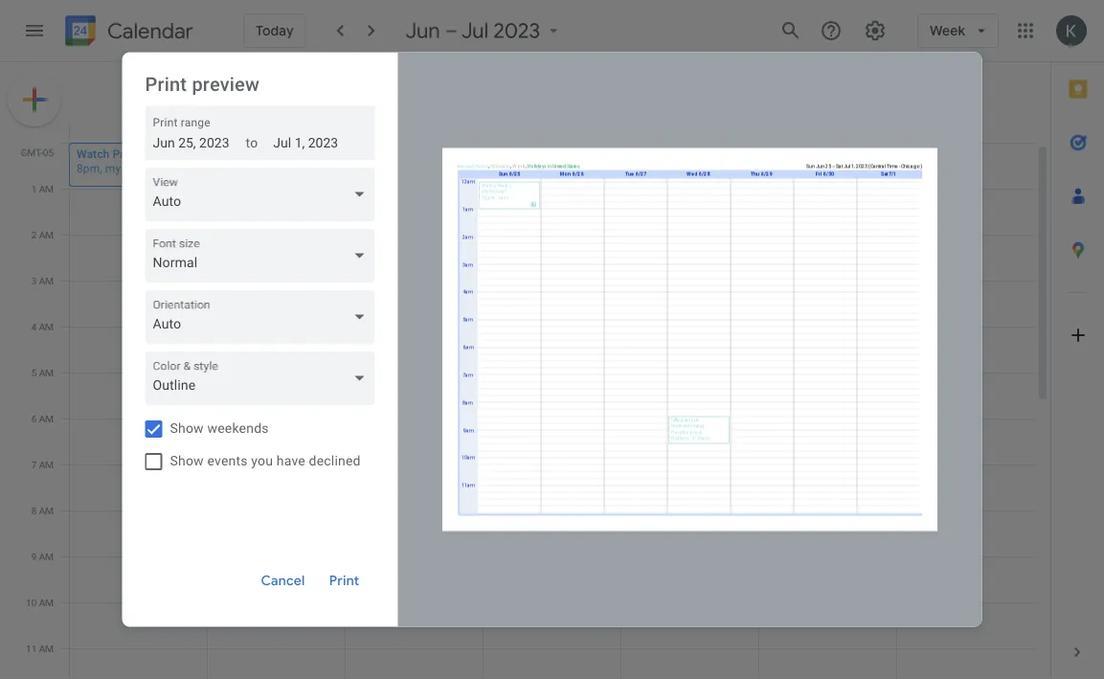Task type: vqa. For each thing, say whether or not it's contained in the screenshot.
the November 3 element
no



Task type: describe. For each thing, give the bounding box(es) containing it.
6
[[31, 413, 37, 424]]

print preview
[[145, 73, 260, 96]]

cancel
[[261, 572, 305, 589]]

print for print preview
[[145, 73, 187, 96]]

jun – jul 2023 button
[[398, 17, 571, 44]]

print button
[[314, 558, 375, 604]]

office layout brainstorming
[[491, 538, 633, 551]]

am for 11 am
[[39, 643, 54, 654]]

calendar
[[107, 18, 193, 45]]

party
[[112, 147, 140, 160]]

grid containing watch party :)
[[0, 62, 1051, 679]]

calendar heading
[[103, 18, 193, 45]]

2
[[31, 229, 37, 240]]

office layout brainstorming cell
[[483, 143, 633, 679]]

4 column header from the left
[[483, 62, 622, 143]]

End date text field
[[273, 131, 339, 154]]

6 column header from the left
[[759, 62, 898, 143]]

am for 4 am
[[39, 321, 54, 332]]

am for 7 am
[[39, 459, 54, 470]]

print preview image
[[443, 148, 938, 531]]

7 am
[[31, 459, 54, 470]]

2 cell from the left
[[208, 143, 346, 679]]

print range
[[153, 116, 211, 129]]

2 column header from the left
[[207, 62, 346, 143]]

range
[[181, 116, 211, 129]]

am for 1 am
[[39, 183, 54, 194]]

have
[[277, 453, 306, 469]]

10 am
[[26, 597, 54, 608]]

cancel button
[[252, 558, 314, 604]]

9
[[31, 551, 37, 562]]

weekends
[[207, 420, 269, 436]]

show for show weekends
[[170, 420, 204, 436]]

3
[[31, 275, 37, 286]]

6 cell from the left
[[898, 143, 1036, 679]]

house!
[[124, 161, 159, 175]]

office layout brainstorming button
[[483, 534, 633, 578]]

7
[[31, 459, 37, 470]]

11
[[26, 643, 37, 654]]

to
[[246, 135, 258, 150]]

–
[[445, 17, 458, 44]]

3 column header from the left
[[345, 62, 484, 143]]

show for show events you have declined
[[170, 453, 204, 469]]

Start date text field
[[153, 131, 230, 154]]

office
[[491, 538, 522, 551]]

3 cell from the left
[[346, 143, 484, 679]]

5 column header from the left
[[621, 62, 760, 143]]

am for 5 am
[[39, 367, 54, 378]]



Task type: locate. For each thing, give the bounding box(es) containing it.
jul
[[462, 17, 489, 44]]

you
[[251, 453, 273, 469]]

,
[[100, 161, 102, 175]]

show left weekends
[[170, 420, 204, 436]]

3 am
[[31, 275, 54, 286]]

watch
[[77, 147, 110, 160]]

tab list
[[1052, 62, 1105, 626]]

print preview element
[[0, 0, 1105, 679]]

row inside grid
[[61, 143, 1036, 679]]

05
[[43, 147, 54, 158]]

am for 9 am
[[39, 551, 54, 562]]

events
[[207, 453, 248, 469]]

print up print range
[[145, 73, 187, 96]]

None field
[[145, 168, 383, 221], [145, 229, 383, 283], [145, 290, 383, 344], [145, 352, 383, 405], [145, 168, 383, 221], [145, 229, 383, 283], [145, 290, 383, 344], [145, 352, 383, 405]]

show left events
[[170, 453, 204, 469]]

am right 4
[[39, 321, 54, 332]]

cell containing watch party :)
[[69, 143, 208, 679]]

1 vertical spatial print
[[153, 116, 178, 129]]

print for print range
[[153, 116, 178, 129]]

11 am from the top
[[39, 643, 54, 654]]

cell
[[69, 143, 208, 679], [208, 143, 346, 679], [346, 143, 484, 679], [622, 143, 760, 679], [760, 143, 898, 679], [898, 143, 1036, 679]]

grid
[[0, 62, 1051, 679]]

row containing watch party :)
[[61, 143, 1036, 679]]

gmt-05
[[21, 147, 54, 158]]

1
[[31, 183, 37, 194]]

preview
[[192, 73, 260, 96]]

am right 5
[[39, 367, 54, 378]]

5 am from the top
[[39, 367, 54, 378]]

am for 6 am
[[39, 413, 54, 424]]

1 column header from the left
[[69, 62, 208, 143]]

am for 2 am
[[39, 229, 54, 240]]

print right cancel 'button'
[[329, 572, 359, 589]]

4 am
[[31, 321, 54, 332]]

3 am from the top
[[39, 275, 54, 286]]

8
[[31, 505, 37, 516]]

10 am from the top
[[39, 597, 54, 608]]

column header
[[69, 62, 208, 143], [207, 62, 346, 143], [345, 62, 484, 143], [483, 62, 622, 143], [621, 62, 760, 143], [759, 62, 898, 143], [897, 62, 1036, 143]]

print left range
[[153, 116, 178, 129]]

am right 2
[[39, 229, 54, 240]]

am right 11
[[39, 643, 54, 654]]

4
[[31, 321, 37, 332]]

0 vertical spatial print
[[145, 73, 187, 96]]

5
[[31, 367, 37, 378]]

1 cell from the left
[[69, 143, 208, 679]]

today
[[256, 22, 294, 39]]

row
[[61, 143, 1036, 679]]

am for 8 am
[[39, 505, 54, 516]]

gmt-
[[21, 147, 43, 158]]

am right '6'
[[39, 413, 54, 424]]

am for 3 am
[[39, 275, 54, 286]]

print
[[145, 73, 187, 96], [153, 116, 178, 129], [329, 572, 359, 589]]

am right '10'
[[39, 597, 54, 608]]

support image
[[820, 19, 843, 42]]

2 am from the top
[[39, 229, 54, 240]]

5 cell from the left
[[760, 143, 898, 679]]

jun – jul 2023
[[406, 17, 541, 44]]

10
[[26, 597, 37, 608]]

8pm
[[77, 161, 100, 175]]

am right 8
[[39, 505, 54, 516]]

am
[[39, 183, 54, 194], [39, 229, 54, 240], [39, 275, 54, 286], [39, 321, 54, 332], [39, 367, 54, 378], [39, 413, 54, 424], [39, 459, 54, 470], [39, 505, 54, 516], [39, 551, 54, 562], [39, 597, 54, 608], [39, 643, 54, 654]]

2023
[[494, 17, 541, 44]]

7 am from the top
[[39, 459, 54, 470]]

am right 3
[[39, 275, 54, 286]]

4 cell from the left
[[622, 143, 760, 679]]

7 column header from the left
[[897, 62, 1036, 143]]

am for 10 am
[[39, 597, 54, 608]]

today button
[[243, 13, 306, 48]]

11 am
[[26, 643, 54, 654]]

2 show from the top
[[170, 453, 204, 469]]

calendar element
[[61, 11, 193, 54]]

4 am from the top
[[39, 321, 54, 332]]

show
[[170, 420, 204, 436], [170, 453, 204, 469]]

5 am
[[31, 367, 54, 378]]

watch party :) 8pm , my house!
[[77, 147, 159, 175]]

show events you have declined
[[170, 453, 361, 469]]

am right 7 on the left of page
[[39, 459, 54, 470]]

1 show from the top
[[170, 420, 204, 436]]

am right 9
[[39, 551, 54, 562]]

6 am
[[31, 413, 54, 424]]

6 am from the top
[[39, 413, 54, 424]]

2 vertical spatial print
[[329, 572, 359, 589]]

am right 1
[[39, 183, 54, 194]]

my
[[105, 161, 121, 175]]

brainstorming
[[560, 538, 633, 551]]

declined
[[309, 453, 361, 469]]

0 vertical spatial show
[[170, 420, 204, 436]]

9 am from the top
[[39, 551, 54, 562]]

show weekends
[[170, 420, 269, 436]]

1 vertical spatial show
[[170, 453, 204, 469]]

layout
[[525, 538, 557, 551]]

9 am
[[31, 551, 54, 562]]

2 am
[[31, 229, 54, 240]]

8 am from the top
[[39, 505, 54, 516]]

:)
[[143, 147, 150, 160]]

jun
[[406, 17, 441, 44]]

print inside print button
[[329, 572, 359, 589]]

1 am
[[31, 183, 54, 194]]

1 am from the top
[[39, 183, 54, 194]]

8 am
[[31, 505, 54, 516]]



